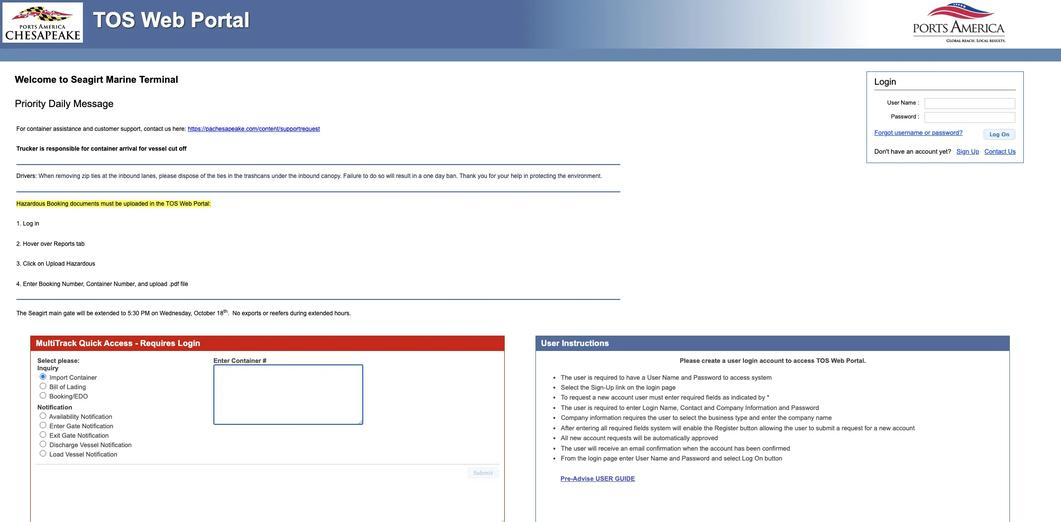 Task type: locate. For each thing, give the bounding box(es) containing it.
notification inside the booking/edo notification
[[37, 404, 72, 411]]

protecting
[[530, 173, 556, 180]]

0 horizontal spatial inbound
[[119, 173, 140, 180]]

1 horizontal spatial hazardous
[[66, 261, 95, 268]]

user up requires
[[635, 394, 648, 402]]

the left trashcans
[[234, 173, 243, 180]]

tos
[[93, 8, 135, 32], [166, 200, 178, 207], [817, 358, 830, 365]]

the right protecting
[[558, 173, 566, 180]]

enter up the exit
[[50, 423, 65, 430]]

is right trucker
[[40, 146, 45, 152]]

on right pm in the bottom left of the page
[[151, 310, 158, 317]]

name
[[901, 100, 916, 106], [663, 374, 679, 382], [651, 455, 668, 463]]

1 horizontal spatial must
[[649, 394, 663, 402]]

2 horizontal spatial be
[[644, 435, 651, 442]]

the right dispose at left
[[207, 173, 215, 180]]

2 vertical spatial tos
[[817, 358, 830, 365]]

name,
[[660, 405, 679, 412]]

trucker
[[16, 146, 38, 152]]

contact up enable
[[681, 405, 702, 412]]

0 vertical spatial :
[[918, 100, 920, 106]]

gate up discharge
[[62, 432, 76, 440]]

vessel up load vessel notification
[[80, 442, 99, 449]]

day
[[435, 173, 445, 180]]

login up indicated
[[743, 358, 758, 365]]

have right don't
[[891, 148, 905, 155]]

inbound left lanes,
[[119, 173, 140, 180]]

login up requires
[[643, 405, 658, 412]]

https://pachesapeake.com/content/supportrequest link
[[188, 125, 320, 132]]

1 vertical spatial :
[[918, 113, 920, 119]]

system down please create a user login account to access tos web portal.
[[752, 374, 772, 382]]

1 vertical spatial be
[[87, 310, 93, 317]]

0 horizontal spatial on
[[755, 455, 763, 463]]

have
[[891, 148, 905, 155], [626, 374, 640, 382]]

ties right dispose at left
[[217, 173, 226, 180]]

0 vertical spatial or
[[925, 129, 931, 137]]

enter up "name,"
[[665, 394, 679, 402]]

system up automatically
[[651, 425, 671, 432]]

2 horizontal spatial on
[[627, 384, 634, 392]]

web for please create a user login account to access tos web portal.
[[831, 358, 845, 365]]

0 horizontal spatial up
[[606, 384, 614, 392]]

-
[[135, 339, 138, 349]]

container for enter container #
[[231, 358, 261, 365]]

enable
[[683, 425, 702, 432]]

on
[[38, 261, 44, 268], [151, 310, 158, 317], [627, 384, 634, 392]]

pre-advise user guide link
[[561, 475, 635, 483]]

1 horizontal spatial login
[[647, 384, 660, 392]]

1 vertical spatial access
[[730, 374, 750, 382]]

0 horizontal spatial system
[[651, 425, 671, 432]]

exit gate notification
[[50, 432, 109, 440]]

required up requests
[[609, 425, 633, 432]]

the down approved
[[700, 445, 709, 453]]

1 vertical spatial fields
[[634, 425, 649, 432]]

daily
[[49, 98, 71, 109]]

container
[[86, 281, 112, 288], [231, 358, 261, 365], [69, 374, 97, 382]]

enter for enter gate notification
[[50, 423, 65, 430]]

extended left hours.
[[308, 310, 333, 317]]

2. hover over reports tab
[[16, 241, 85, 248]]

1 vertical spatial new
[[879, 425, 891, 432]]

for container assistance and customer support, contact us here: https://pachesapeake.com/content/supportrequest
[[16, 125, 320, 132]]

help
[[511, 173, 522, 180]]

select
[[37, 358, 56, 365], [561, 384, 579, 392]]

notification down the availability notification
[[82, 423, 113, 430]]

0 vertical spatial company
[[717, 405, 744, 412]]

password up "company"
[[791, 405, 819, 412]]

automatically
[[653, 435, 690, 442]]

enter
[[23, 281, 37, 288], [213, 358, 230, 365], [50, 423, 65, 430]]

0 horizontal spatial page
[[604, 455, 618, 463]]

login right requires
[[178, 339, 200, 349]]

the right from
[[578, 455, 587, 463]]

the down "company"
[[784, 425, 793, 432]]

been
[[747, 445, 761, 453]]

None radio
[[40, 383, 46, 390], [40, 393, 46, 399], [40, 413, 46, 419], [40, 432, 46, 438], [40, 441, 46, 448], [40, 451, 46, 457], [40, 383, 46, 390], [40, 393, 46, 399], [40, 413, 46, 419], [40, 432, 46, 438], [40, 441, 46, 448], [40, 451, 46, 457]]

message
[[73, 98, 114, 109]]

1 vertical spatial an
[[621, 445, 628, 453]]

company up after
[[561, 415, 588, 422]]

0 vertical spatial access
[[794, 358, 815, 365]]

log down been
[[742, 455, 753, 463]]

0 horizontal spatial select
[[680, 415, 696, 422]]

is
[[40, 146, 45, 152], [588, 374, 593, 382], [588, 405, 593, 412]]

inbound
[[119, 173, 140, 180], [299, 173, 320, 180]]

1 horizontal spatial up
[[971, 148, 979, 155]]

: up password :
[[918, 100, 920, 106]]

None text field
[[925, 98, 1016, 109], [213, 365, 363, 426], [925, 98, 1016, 109], [213, 365, 363, 426]]

tos for please
[[817, 358, 830, 365]]

1 ties from the left
[[91, 173, 100, 180]]

page
[[662, 384, 676, 392], [604, 455, 618, 463]]

0 horizontal spatial container
[[27, 125, 51, 132]]

0 vertical spatial tos
[[93, 8, 135, 32]]

must inside the user is required to have a user name and password to access system select the sign-up link on the login page to request a new account user must enter required fields as indicated by * the user is required to enter login name, contact and company information and password company information requires the user to select the business type and enter the company name after entering all required fields system will enable the register button allowing the user to submit a request for a new account all new account requests will be automatically approved the user will receive an email confirmation when the account has been confirmed from the login page enter user name and password and select log on button
[[649, 394, 663, 402]]

an down requests
[[621, 445, 628, 453]]

ties left at at the top of the page
[[91, 173, 100, 180]]

0 horizontal spatial extended
[[95, 310, 119, 317]]

2 vertical spatial login
[[588, 455, 602, 463]]

0 vertical spatial up
[[971, 148, 979, 155]]

has
[[735, 445, 745, 453]]

1.
[[16, 220, 21, 227]]

button down type
[[740, 425, 758, 432]]

enter down the email
[[619, 455, 634, 463]]

by
[[759, 394, 765, 402]]

enter gate notification
[[50, 423, 113, 430]]

result
[[396, 173, 411, 180]]

0 horizontal spatial hazardous
[[16, 200, 45, 207]]

1 vertical spatial have
[[626, 374, 640, 382]]

1 vertical spatial of
[[60, 384, 65, 391]]

sign up link
[[957, 148, 979, 155]]

indicated
[[731, 394, 757, 402]]

select up to
[[561, 384, 579, 392]]

fields left as
[[706, 394, 721, 402]]

over
[[41, 241, 52, 248]]

page down "receive"
[[604, 455, 618, 463]]

is up information
[[588, 405, 593, 412]]

user up from
[[574, 445, 586, 453]]

advise
[[573, 475, 594, 483]]

on right click
[[38, 261, 44, 268]]

notification for load vessel notification
[[86, 451, 117, 459]]

1 vertical spatial vessel
[[65, 451, 84, 459]]

0 horizontal spatial request
[[570, 394, 591, 402]]

password down the when
[[682, 455, 710, 463]]

required
[[594, 374, 618, 382], [681, 394, 705, 402], [594, 405, 618, 412], [609, 425, 633, 432]]

on inside the seagirt main gate will be extended to 5:30 pm on wednesday, october 18 th .  no exports or reefers during extended hours.
[[151, 310, 158, 317]]

select inside "select please: inquiry"
[[37, 358, 56, 365]]

1 horizontal spatial container
[[91, 146, 118, 152]]

#
[[263, 358, 266, 365]]

new
[[598, 394, 610, 402], [879, 425, 891, 432], [570, 435, 582, 442]]

hazardous
[[16, 200, 45, 207], [66, 261, 95, 268]]

environment.
[[568, 173, 602, 180]]

0 horizontal spatial company
[[561, 415, 588, 422]]

1 horizontal spatial enter
[[50, 423, 65, 430]]

name down the confirmation
[[651, 455, 668, 463]]

1 vertical spatial contact
[[681, 405, 702, 412]]

number, up 5:30
[[114, 281, 136, 288]]

marine
[[106, 74, 137, 85]]

log up contact us link
[[990, 131, 1000, 137]]

1 vertical spatial page
[[604, 455, 618, 463]]

link
[[616, 384, 625, 392]]

1 vertical spatial web
[[180, 200, 192, 207]]

login
[[875, 77, 897, 87], [178, 339, 200, 349], [643, 405, 658, 412]]

have up requires
[[626, 374, 640, 382]]

:
[[918, 100, 920, 106], [918, 113, 920, 119]]

uploaded
[[124, 200, 148, 207]]

discharge vessel notification
[[50, 442, 132, 449]]

0 vertical spatial select
[[37, 358, 56, 365]]

user
[[596, 475, 613, 483]]

on inside log on button
[[1002, 131, 1010, 137]]

1 horizontal spatial select
[[561, 384, 579, 392]]

gripsmall diagonal se image
[[498, 519, 504, 523]]

1 horizontal spatial number,
[[114, 281, 136, 288]]

1 vertical spatial seagirt
[[28, 310, 47, 317]]

user right create
[[728, 358, 741, 365]]

on up contact us link
[[1002, 131, 1010, 137]]

1 vertical spatial select
[[561, 384, 579, 392]]

dispose
[[178, 173, 199, 180]]

page up "name,"
[[662, 384, 676, 392]]

will inside the seagirt main gate will be extended to 5:30 pm on wednesday, october 18 th .  no exports or reefers during extended hours.
[[77, 310, 85, 317]]

entering
[[576, 425, 599, 432]]

support,
[[121, 125, 142, 132]]

1 horizontal spatial on
[[1002, 131, 1010, 137]]

0 vertical spatial log
[[990, 131, 1000, 137]]

1 vertical spatial container
[[231, 358, 261, 365]]

container left #
[[231, 358, 261, 365]]

gate up exit gate notification at the left bottom of page
[[66, 423, 80, 430]]

log inside the user is required to have a user name and password to access system select the sign-up link on the login page to request a new account user must enter required fields as indicated by * the user is required to enter login name, contact and company information and password company information requires the user to select the business type and enter the company name after entering all required fields system will enable the register button allowing the user to submit a request for a new account all new account requests will be automatically approved the user will receive an email confirmation when the account has been confirmed from the login page enter user name and password and select log on button
[[742, 455, 753, 463]]

1 vertical spatial login
[[178, 339, 200, 349]]

2 vertical spatial name
[[651, 455, 668, 463]]

to
[[561, 394, 568, 402]]

1 vertical spatial log
[[23, 220, 33, 227]]

up right sign
[[971, 148, 979, 155]]

please:
[[58, 358, 80, 365]]

notification up availability
[[37, 404, 72, 411]]

0 horizontal spatial access
[[730, 374, 750, 382]]

2 horizontal spatial enter
[[213, 358, 230, 365]]

0 horizontal spatial must
[[101, 200, 114, 207]]

must up "name,"
[[649, 394, 663, 402]]

2 inbound from the left
[[299, 173, 320, 180]]

1 vertical spatial select
[[724, 455, 741, 463]]

2 extended from the left
[[308, 310, 333, 317]]

on right link
[[627, 384, 634, 392]]

container down 'customer'
[[91, 146, 118, 152]]

2 vertical spatial log
[[742, 455, 753, 463]]

0 vertical spatial enter
[[23, 281, 37, 288]]

the right link
[[636, 384, 645, 392]]

0 horizontal spatial or
[[263, 310, 268, 317]]

on
[[1002, 131, 1010, 137], [755, 455, 763, 463]]

1 vertical spatial company
[[561, 415, 588, 422]]

1 horizontal spatial button
[[765, 455, 783, 463]]

1 horizontal spatial have
[[891, 148, 905, 155]]

for inside the user is required to have a user name and password to access system select the sign-up link on the login page to request a new account user must enter required fields as indicated by * the user is required to enter login name, contact and company information and password company information requires the user to select the business type and enter the company name after entering all required fields system will enable the register button allowing the user to submit a request for a new account all new account requests will be automatically approved the user will receive an email confirmation when the account has been confirmed from the login page enter user name and password and select log on button
[[865, 425, 872, 432]]

0 vertical spatial vessel
[[80, 442, 99, 449]]

requests
[[607, 435, 632, 442]]

0 vertical spatial on
[[38, 261, 44, 268]]

on down been
[[755, 455, 763, 463]]

None password field
[[925, 112, 1016, 123]]

the
[[16, 310, 27, 317], [561, 374, 572, 382], [561, 405, 572, 412], [561, 445, 572, 453]]

1 horizontal spatial on
[[151, 310, 158, 317]]

welcome to seagirt marine terminal
[[15, 74, 178, 85]]

1 vertical spatial tos
[[166, 200, 178, 207]]

log right '1.'
[[23, 220, 33, 227]]

1 vertical spatial gate
[[62, 432, 76, 440]]

information
[[746, 405, 777, 412]]

user
[[728, 358, 741, 365], [574, 374, 586, 382], [635, 394, 648, 402], [574, 405, 586, 412], [659, 415, 671, 422], [795, 425, 807, 432], [574, 445, 586, 453]]

2 vertical spatial web
[[831, 358, 845, 365]]

1 horizontal spatial contact
[[985, 148, 1007, 155]]

login up user name :
[[875, 77, 897, 87]]

an inside the user is required to have a user name and password to access system select the sign-up link on the login page to request a new account user must enter required fields as indicated by * the user is required to enter login name, contact and company information and password company information requires the user to select the business type and enter the company name after entering all required fields system will enable the register button allowing the user to submit a request for a new account all new account requests will be automatically approved the user will receive an email confirmation when the account has been confirmed from the login page enter user name and password and select log on button
[[621, 445, 628, 453]]

None radio
[[40, 374, 46, 380], [40, 422, 46, 429], [40, 374, 46, 380], [40, 422, 46, 429]]

0 vertical spatial login
[[743, 358, 758, 365]]

hours.
[[335, 310, 351, 317]]

and left upload
[[138, 281, 148, 288]]

bill of lading
[[50, 384, 86, 391]]

enter left #
[[213, 358, 230, 365]]

0 horizontal spatial be
[[87, 310, 93, 317]]

notification down discharge vessel notification
[[86, 451, 117, 459]]

1 vertical spatial hazardous
[[66, 261, 95, 268]]

be inside the seagirt main gate will be extended to 5:30 pm on wednesday, october 18 th .  no exports or reefers during extended hours.
[[87, 310, 93, 317]]

of right dispose at left
[[200, 173, 205, 180]]

create
[[702, 358, 721, 365]]

notification up load vessel notification
[[100, 442, 132, 449]]

1 vertical spatial name
[[663, 374, 679, 382]]

0 horizontal spatial login
[[178, 339, 200, 349]]

be right gate
[[87, 310, 93, 317]]

select inside the user is required to have a user name and password to access system select the sign-up link on the login page to request a new account user must enter required fields as indicated by * the user is required to enter login name, contact and company information and password company information requires the user to select the business type and enter the company name after entering all required fields system will enable the register button allowing the user to submit a request for a new account all new account requests will be automatically approved the user will receive an email confirmation when the account has been confirmed from the login page enter user name and password and select log on button
[[561, 384, 579, 392]]

select down multitrack
[[37, 358, 56, 365]]

container up lading
[[69, 374, 97, 382]]

allowing
[[760, 425, 783, 432]]

contact us link
[[985, 148, 1016, 155]]

2 ties from the left
[[217, 173, 226, 180]]

for right submit
[[865, 425, 872, 432]]

an down "username"
[[907, 148, 914, 155]]

ban.
[[446, 173, 458, 180]]

vessel for discharge
[[80, 442, 99, 449]]

2 horizontal spatial tos
[[817, 358, 830, 365]]

0 horizontal spatial an
[[621, 445, 628, 453]]

0 vertical spatial new
[[598, 394, 610, 402]]

gate for enter
[[66, 423, 80, 430]]

information
[[590, 415, 622, 422]]

enter
[[665, 394, 679, 402], [626, 405, 641, 412], [762, 415, 776, 422], [619, 455, 634, 463]]

1 vertical spatial button
[[765, 455, 783, 463]]

0 vertical spatial have
[[891, 148, 905, 155]]

under
[[272, 173, 287, 180]]

enter up allowing
[[762, 415, 776, 422]]

on inside the user is required to have a user name and password to access system select the sign-up link on the login page to request a new account user must enter required fields as indicated by * the user is required to enter login name, contact and company information and password company information requires the user to select the business type and enter the company name after entering all required fields system will enable the register button allowing the user to submit a request for a new account all new account requests will be automatically approved the user will receive an email confirmation when the account has been confirmed from the login page enter user name and password and select log on button
[[627, 384, 634, 392]]

vessel
[[80, 442, 99, 449], [65, 451, 84, 459]]

web
[[141, 8, 185, 32], [180, 200, 192, 207], [831, 358, 845, 365]]

0 horizontal spatial select
[[37, 358, 56, 365]]

0 vertical spatial on
[[1002, 131, 1010, 137]]

container right for at the left of page
[[27, 125, 51, 132]]

1 horizontal spatial ties
[[217, 173, 226, 180]]

the inside the seagirt main gate will be extended to 5:30 pm on wednesday, october 18 th .  no exports or reefers during extended hours.
[[16, 310, 27, 317]]

is up sign-
[[588, 374, 593, 382]]

notification for exit gate notification
[[77, 432, 109, 440]]

0 vertical spatial contact
[[985, 148, 1007, 155]]

exit
[[50, 432, 60, 440]]

vessel down discharge
[[65, 451, 84, 459]]

login
[[743, 358, 758, 365], [647, 384, 660, 392], [588, 455, 602, 463]]

upload
[[150, 281, 167, 288]]

request right submit
[[842, 425, 863, 432]]

account
[[916, 148, 938, 155], [760, 358, 784, 365], [611, 394, 634, 402], [893, 425, 915, 432], [583, 435, 606, 442], [711, 445, 733, 453]]

user down the email
[[636, 455, 649, 463]]

tos for hazardous
[[166, 200, 178, 207]]

be left uploaded
[[115, 200, 122, 207]]

seagirt left main
[[28, 310, 47, 317]]

must right documents
[[101, 200, 114, 207]]

request
[[570, 394, 591, 402], [842, 425, 863, 432]]

1 horizontal spatial be
[[115, 200, 122, 207]]

select up enable
[[680, 415, 696, 422]]



Task type: vqa. For each thing, say whether or not it's contained in the screenshot.
When removing zip ties at the inbound lanes, please dispose of the ties in the trashcans under the inbound canopy. Failure to do so will result in a one day ban. Thank you for your help in protecting the environment.
no



Task type: describe. For each thing, give the bounding box(es) containing it.
failure
[[343, 173, 362, 180]]

removing
[[56, 173, 80, 180]]

for
[[16, 125, 25, 132]]

0 vertical spatial hazardous
[[16, 200, 45, 207]]

the up allowing
[[778, 415, 787, 422]]

lanes,
[[142, 173, 157, 180]]

sign-
[[591, 384, 606, 392]]

user down "company"
[[795, 425, 807, 432]]

will right so
[[386, 173, 394, 180]]

0 horizontal spatial on
[[38, 261, 44, 268]]

4. enter booking number, container number, and upload .pdf file
[[16, 281, 188, 288]]

will left "receive"
[[588, 445, 597, 453]]

responsible
[[46, 146, 80, 152]]

on inside the user is required to have a user name and password to access system select the sign-up link on the login page to request a new account user must enter required fields as indicated by * the user is required to enter login name, contact and company information and password company information requires the user to select the business type and enter the company name after entering all required fields system will enable the register button allowing the user to submit a request for a new account all new account requests will be automatically approved the user will receive an email confirmation when the account has been confirmed from the login page enter user name and password and select log on button
[[755, 455, 763, 463]]

enter up requires
[[626, 405, 641, 412]]

3.
[[16, 261, 21, 268]]

2 vertical spatial is
[[588, 405, 593, 412]]

access inside the user is required to have a user name and password to access system select the sign-up link on the login page to request a new account user must enter required fields as indicated by * the user is required to enter login name, contact and company information and password company information requires the user to select the business type and enter the company name after entering all required fields system will enable the register button allowing the user to submit a request for a new account all new account requests will be automatically approved the user will receive an email confirmation when the account has been confirmed from the login page enter user name and password and select log on button
[[730, 374, 750, 382]]

the right at at the top of the page
[[109, 173, 117, 180]]

5:30
[[128, 310, 139, 317]]

availability
[[49, 413, 79, 421]]

and down approved
[[712, 455, 722, 463]]

name
[[816, 415, 832, 422]]

the left sign-
[[581, 384, 589, 392]]

1 horizontal spatial fields
[[706, 394, 721, 402]]

password down user name :
[[891, 113, 916, 119]]

2 horizontal spatial new
[[879, 425, 891, 432]]

0 vertical spatial login
[[875, 77, 897, 87]]

and down information
[[749, 415, 760, 422]]

user down the user instructions
[[574, 374, 586, 382]]

multitrack
[[36, 339, 77, 349]]

in right help
[[524, 173, 528, 180]]

be inside the user is required to have a user name and password to access system select the sign-up link on the login page to request a new account user must enter required fields as indicated by * the user is required to enter login name, contact and company information and password company information requires the user to select the business type and enter the company name after entering all required fields system will enable the register button allowing the user to submit a request for a new account all new account requests will be automatically approved the user will receive an email confirmation when the account has been confirmed from the login page enter user name and password and select log on button
[[644, 435, 651, 442]]

confirmation
[[647, 445, 681, 453]]

0 vertical spatial is
[[40, 146, 45, 152]]

wednesday,
[[160, 310, 192, 317]]

arrival
[[119, 146, 137, 152]]

in right uploaded
[[150, 200, 154, 207]]

as
[[723, 394, 730, 402]]

requires
[[140, 339, 176, 349]]

the right under at the left of page
[[289, 173, 297, 180]]

0 vertical spatial container
[[27, 125, 51, 132]]

1 vertical spatial system
[[651, 425, 671, 432]]

forgot
[[875, 129, 893, 137]]

1 horizontal spatial request
[[842, 425, 863, 432]]

vessel
[[148, 146, 167, 152]]

0 horizontal spatial of
[[60, 384, 65, 391]]

priority daily message
[[15, 98, 119, 109]]

log inside button
[[990, 131, 1000, 137]]

welcome
[[15, 74, 57, 85]]

2 horizontal spatial login
[[743, 358, 758, 365]]

portal.
[[846, 358, 866, 365]]

off
[[179, 146, 187, 152]]

0 horizontal spatial log
[[23, 220, 33, 227]]

sign
[[957, 148, 970, 155]]

import container
[[50, 374, 97, 382]]

priority
[[15, 98, 46, 109]]

at
[[102, 173, 107, 180]]

the up to
[[561, 374, 572, 382]]

gate for exit
[[62, 432, 76, 440]]

0 vertical spatial of
[[200, 173, 205, 180]]

company
[[789, 415, 814, 422]]

1 inbound from the left
[[119, 173, 140, 180]]

in right result
[[412, 173, 417, 180]]

all
[[601, 425, 607, 432]]

for right arrival
[[139, 146, 147, 152]]

0 vertical spatial button
[[740, 425, 758, 432]]

will up automatically
[[673, 425, 682, 432]]

user up password :
[[888, 100, 900, 106]]

business
[[709, 415, 734, 422]]

zip
[[82, 173, 90, 180]]

so
[[378, 173, 385, 180]]

to inside the seagirt main gate will be extended to 5:30 pm on wednesday, october 18 th .  no exports or reefers during extended hours.
[[121, 310, 126, 317]]

pm
[[141, 310, 150, 317]]

cut
[[168, 146, 177, 152]]

please
[[680, 358, 700, 365]]

up inside the user is required to have a user name and password to access system select the sign-up link on the login page to request a new account user must enter required fields as indicated by * the user is required to enter login name, contact and company information and password company information requires the user to select the business type and enter the company name after entering all required fields system will enable the register button allowing the user to submit a request for a new account all new account requests will be automatically approved the user will receive an email confirmation when the account has been confirmed from the login page enter user name and password and select log on button
[[606, 384, 614, 392]]

and up "company"
[[779, 405, 790, 412]]

here:
[[173, 125, 186, 132]]

th
[[223, 309, 228, 314]]

password?
[[932, 129, 963, 137]]

no
[[233, 310, 240, 317]]

1 horizontal spatial page
[[662, 384, 676, 392]]

the up approved
[[704, 425, 713, 432]]

1 horizontal spatial access
[[794, 358, 815, 365]]

1 vertical spatial login
[[647, 384, 660, 392]]

quick
[[79, 339, 102, 349]]

https://pachesapeake.com/content/supportrequest
[[188, 125, 320, 132]]

required up enable
[[681, 394, 705, 402]]

for right responsible
[[81, 146, 89, 152]]

1 horizontal spatial seagirt
[[71, 74, 103, 85]]

don't
[[875, 148, 889, 155]]

required up information
[[594, 405, 618, 412]]

1 vertical spatial booking
[[39, 281, 60, 288]]

when
[[683, 445, 698, 453]]

one
[[424, 173, 434, 180]]

user up "name,"
[[647, 374, 661, 382]]

0 vertical spatial an
[[907, 148, 914, 155]]

notification for discharge vessel notification
[[100, 442, 132, 449]]

log on button
[[984, 129, 1016, 140]]

select please: inquiry
[[37, 358, 80, 372]]

type
[[736, 415, 748, 422]]

portal:
[[194, 200, 211, 207]]

the seagirt main gate will be extended to 5:30 pm on wednesday, october 18 th .  no exports or reefers during extended hours.
[[16, 309, 354, 317]]

booking/edo
[[50, 393, 88, 401]]

submit
[[474, 470, 493, 476]]

0 horizontal spatial fields
[[634, 425, 649, 432]]

do
[[370, 173, 377, 180]]

hover
[[23, 241, 39, 248]]

and left 'customer'
[[83, 125, 93, 132]]

1 : from the top
[[918, 100, 920, 106]]

notification for enter gate notification
[[82, 423, 113, 430]]

from
[[561, 455, 576, 463]]

booking/edo notification
[[37, 393, 88, 411]]

have inside the user is required to have a user name and password to access system select the sign-up link on the login page to request a new account user must enter required fields as indicated by * the user is required to enter login name, contact and company information and password company information requires the user to select the business type and enter the company name after entering all required fields system will enable the register button allowing the user to submit a request for a new account all new account requests will be automatically approved the user will receive an email confirmation when the account has been confirmed from the login page enter user name and password and select log on button
[[626, 374, 640, 382]]

pre-advise user guide
[[561, 475, 635, 483]]

0 horizontal spatial enter
[[23, 281, 37, 288]]

forgot username or password?
[[875, 129, 963, 137]]

thank
[[460, 173, 476, 180]]

requires
[[623, 415, 646, 422]]

when
[[39, 173, 54, 180]]

for right you
[[489, 173, 496, 180]]

2 vertical spatial new
[[570, 435, 582, 442]]

enter container #
[[213, 358, 266, 365]]

and down the confirmation
[[670, 455, 680, 463]]

0 vertical spatial name
[[901, 100, 916, 106]]

container for import container
[[69, 374, 97, 382]]

reports
[[54, 241, 75, 248]]

1 number, from the left
[[62, 281, 85, 288]]

1 extended from the left
[[95, 310, 119, 317]]

contact us
[[985, 148, 1016, 155]]

forgot username or password? link
[[875, 129, 963, 137]]

the user is required to have a user name and password to access system select the sign-up link on the login page to request a new account user must enter required fields as indicated by * the user is required to enter login name, contact and company information and password company information requires the user to select the business type and enter the company name after entering all required fields system will enable the register button allowing the user to submit a request for a new account all new account requests will be automatically approved the user will receive an email confirmation when the account has been confirmed from the login page enter user name and password and select log on button
[[561, 374, 915, 463]]

portal
[[191, 8, 250, 32]]

1 horizontal spatial or
[[925, 129, 931, 137]]

and up business
[[704, 405, 715, 412]]

the down to
[[561, 405, 572, 412]]

drivers:
[[16, 173, 37, 180]]

in right '1.'
[[35, 220, 39, 227]]

please create a user login account to access tos web portal.
[[680, 358, 866, 365]]

1 horizontal spatial new
[[598, 394, 610, 402]]

0 vertical spatial container
[[86, 281, 112, 288]]

hazardous booking documents must be uploaded in the tos web portal:
[[16, 200, 211, 207]]

or inside the seagirt main gate will be extended to 5:30 pm on wednesday, october 18 th .  no exports or reefers during extended hours.
[[263, 310, 268, 317]]

1 vertical spatial is
[[588, 374, 593, 382]]

in left trashcans
[[228, 173, 233, 180]]

login inside the user is required to have a user name and password to access system select the sign-up link on the login page to request a new account user must enter required fields as indicated by * the user is required to enter login name, contact and company information and password company information requires the user to select the business type and enter the company name after entering all required fields system will enable the register button allowing the user to submit a request for a new account all new account requests will be automatically approved the user will receive an email confirmation when the account has been confirmed from the login page enter user name and password and select log on button
[[643, 405, 658, 412]]

0 horizontal spatial login
[[588, 455, 602, 463]]

seagirt inside the seagirt main gate will be extended to 5:30 pm on wednesday, october 18 th .  no exports or reefers during extended hours.
[[28, 310, 47, 317]]

contact inside the user is required to have a user name and password to access system select the sign-up link on the login page to request a new account user must enter required fields as indicated by * the user is required to enter login name, contact and company information and password company information requires the user to select the business type and enter the company name after entering all required fields system will enable the register button allowing the user to submit a request for a new account all new account requests will be automatically approved the user will receive an email confirmation when the account has been confirmed from the login page enter user name and password and select log on button
[[681, 405, 702, 412]]

us
[[1008, 148, 1016, 155]]

user down "name,"
[[659, 415, 671, 422]]

file
[[181, 281, 188, 288]]

enter for enter container #
[[213, 358, 230, 365]]

the right uploaded
[[156, 200, 164, 207]]

1 horizontal spatial select
[[724, 455, 741, 463]]

password down create
[[694, 374, 722, 382]]

1 vertical spatial container
[[91, 146, 118, 152]]

import
[[50, 374, 68, 382]]

vessel for load
[[65, 451, 84, 459]]

don't have an account yet? sign up
[[875, 148, 979, 155]]

the up from
[[561, 445, 572, 453]]

contact
[[144, 125, 163, 132]]

register
[[715, 425, 738, 432]]

password :
[[891, 113, 920, 119]]

will up the email
[[634, 435, 642, 442]]

pre-
[[561, 475, 573, 483]]

notification up enter gate notification
[[81, 413, 112, 421]]

0 vertical spatial booking
[[47, 200, 68, 207]]

0 horizontal spatial tos
[[93, 8, 135, 32]]

confirmed
[[762, 445, 790, 453]]

1 horizontal spatial system
[[752, 374, 772, 382]]

and down 'please'
[[681, 374, 692, 382]]

2 : from the top
[[918, 113, 920, 119]]

the right requires
[[648, 415, 657, 422]]

email
[[630, 445, 645, 453]]

.pdf
[[169, 281, 179, 288]]

user left instructions in the right bottom of the page
[[541, 339, 560, 349]]

user up entering
[[574, 405, 586, 412]]

click
[[23, 261, 36, 268]]

during
[[290, 310, 307, 317]]

0 vertical spatial web
[[141, 8, 185, 32]]

required up sign-
[[594, 374, 618, 382]]

the up enable
[[698, 415, 707, 422]]

web for hazardous booking documents must be uploaded in the tos web portal:
[[180, 200, 192, 207]]

2 number, from the left
[[114, 281, 136, 288]]



